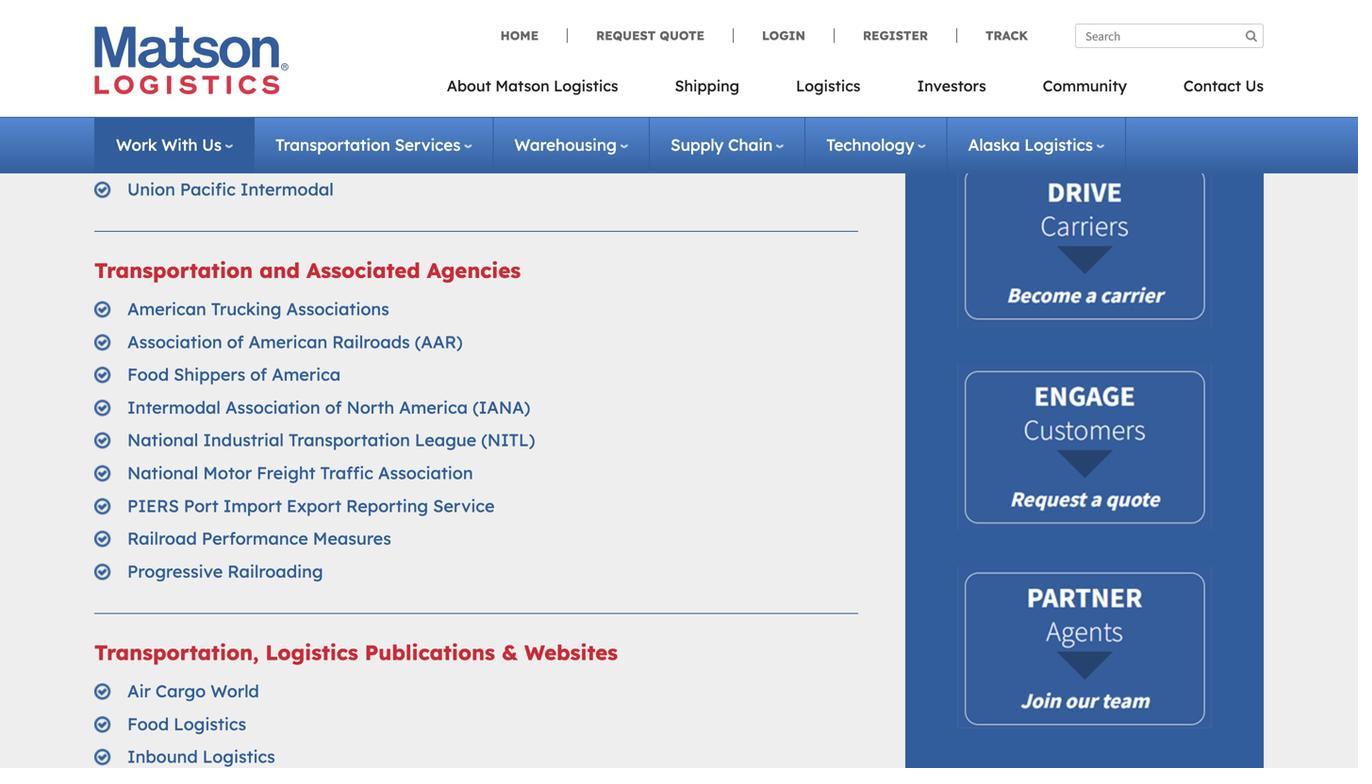 Task type: describe. For each thing, give the bounding box(es) containing it.
air cargo world
[[127, 681, 259, 702]]

national motor freight traffic association
[[127, 463, 473, 484]]

warehousing link
[[514, 135, 628, 155]]

piers port import export reporting service link
[[127, 496, 495, 517]]

contact us link
[[1155, 71, 1264, 109]]

(nitl)
[[481, 430, 535, 451]]

railroad performance measures link
[[127, 528, 391, 550]]

norfolk southern intermodal
[[127, 146, 366, 167]]

logistics link
[[768, 71, 889, 109]]

associations
[[286, 299, 389, 320]]

intermodal up transportation services
[[309, 113, 402, 134]]

agencies
[[427, 258, 521, 284]]

intermodal up city
[[166, 80, 259, 101]]

contact
[[1184, 76, 1241, 95]]

warehousing
[[514, 135, 617, 155]]

0 vertical spatial of
[[227, 331, 244, 353]]

of for shippers
[[250, 364, 267, 385]]

food logistics link
[[127, 714, 246, 735]]

transportation for transportation and associated agencies
[[94, 258, 253, 284]]

intermodal down kansas city southern intermodal
[[273, 146, 366, 167]]

food shippers of america link
[[127, 364, 341, 385]]

reporting
[[346, 496, 428, 517]]

canadian national intermodal link
[[127, 47, 381, 69]]

air
[[127, 681, 151, 702]]

transportation, logistics publications & websites
[[94, 640, 618, 666]]

motor
[[203, 463, 252, 484]]

traffic
[[320, 463, 373, 484]]

national motor freight traffic association link
[[127, 463, 473, 484]]

&
[[502, 640, 518, 666]]

port
[[184, 496, 219, 517]]

city
[[192, 113, 224, 134]]

work
[[116, 135, 157, 155]]

request quote link
[[567, 28, 733, 43]]

track
[[986, 28, 1028, 43]]

world
[[211, 681, 259, 702]]

association of american railroads (aar) link
[[127, 331, 463, 353]]

track link
[[957, 28, 1028, 43]]

1 horizontal spatial association
[[225, 397, 320, 418]]

community
[[1043, 76, 1127, 95]]

with
[[162, 135, 198, 155]]

request
[[596, 28, 656, 43]]

air cargo world link
[[127, 681, 259, 702]]

logistics inside 'link'
[[796, 76, 861, 95]]

transportation services
[[275, 135, 461, 155]]

careers
[[943, 18, 1007, 39]]

0 horizontal spatial america
[[272, 364, 341, 385]]

national for motor
[[127, 463, 198, 484]]

work with us
[[116, 135, 222, 155]]

shipping
[[675, 76, 740, 95]]

inbound
[[127, 747, 198, 768]]

0 horizontal spatial american
[[127, 299, 206, 320]]

norfolk southern intermodal link
[[127, 146, 366, 167]]

freight
[[257, 463, 316, 484]]

home link
[[501, 28, 567, 43]]

request quote
[[596, 28, 705, 43]]

trucking
[[211, 299, 282, 320]]

import
[[223, 496, 282, 517]]

about matson logistics
[[447, 76, 618, 95]]

0 vertical spatial national
[[212, 47, 283, 69]]

1 vertical spatial southern
[[194, 146, 268, 167]]

industrial
[[203, 430, 284, 451]]

railroads
[[332, 331, 410, 353]]

alaska logistics
[[968, 135, 1093, 155]]

register link
[[834, 28, 957, 43]]

railroad performance measures
[[127, 528, 391, 550]]

north
[[347, 397, 394, 418]]

0 horizontal spatial us
[[202, 135, 222, 155]]

railroading
[[228, 561, 323, 582]]

matson
[[495, 76, 550, 95]]

canadian pacific railway intermodal
[[127, 14, 435, 36]]

2 vertical spatial association
[[378, 463, 473, 484]]

logistics for alaska logistics
[[1025, 135, 1093, 155]]

export
[[287, 496, 342, 517]]

alaska logistics link
[[968, 135, 1105, 155]]

kansas
[[127, 113, 187, 134]]

1 vertical spatial america
[[399, 397, 468, 418]]

food for food logistics
[[127, 714, 169, 735]]

supply
[[671, 135, 724, 155]]

logistics for inbound logistics
[[203, 747, 275, 768]]

performance
[[202, 528, 308, 550]]

canadian national intermodal
[[127, 47, 381, 69]]

(aar)
[[415, 331, 463, 353]]

kansas city southern intermodal
[[127, 113, 402, 134]]

supply chain link
[[671, 135, 784, 155]]



Task type: locate. For each thing, give the bounding box(es) containing it.
american
[[127, 299, 206, 320], [249, 331, 328, 353]]

canadian pacific railway intermodal link
[[127, 14, 435, 36]]

pacific down norfolk southern intermodal 'link'
[[180, 179, 236, 200]]

0 vertical spatial food
[[127, 364, 169, 385]]

logistics down food logistics at the bottom left of page
[[203, 747, 275, 768]]

us inside contact us link
[[1246, 76, 1264, 95]]

0 vertical spatial association
[[127, 331, 222, 353]]

0 horizontal spatial association
[[127, 331, 222, 353]]

0 horizontal spatial of
[[227, 331, 244, 353]]

railway
[[272, 14, 337, 36]]

national industrial transportation league (nitl)
[[127, 430, 535, 451]]

us down city
[[202, 135, 222, 155]]

inbound logistics link
[[127, 747, 275, 768]]

intermodal right railway
[[341, 14, 435, 36]]

national industrial transportation league (nitl) link
[[127, 430, 535, 451]]

logistics down "railroading"
[[265, 640, 358, 666]]

transportation up traffic
[[289, 430, 410, 451]]

norfolk
[[127, 146, 189, 167]]

register
[[863, 28, 928, 43]]

1 vertical spatial national
[[127, 430, 198, 451]]

1 horizontal spatial american
[[249, 331, 328, 353]]

csx
[[127, 80, 161, 101]]

1 vertical spatial us
[[202, 135, 222, 155]]

logistics up inbound logistics link
[[174, 714, 246, 735]]

transportation
[[275, 135, 390, 155], [94, 258, 253, 284], [289, 430, 410, 451]]

about
[[447, 76, 491, 95]]

publications
[[365, 640, 495, 666]]

transportation and associated agencies
[[94, 258, 521, 284]]

1 horizontal spatial america
[[399, 397, 468, 418]]

kansas city southern intermodal link
[[127, 113, 402, 134]]

piers port import export reporting service
[[127, 496, 495, 517]]

login
[[762, 28, 806, 43]]

cargo
[[156, 681, 206, 702]]

southern up union pacific intermodal
[[194, 146, 268, 167]]

community link
[[1015, 71, 1155, 109]]

union
[[127, 179, 175, 200]]

1 vertical spatial pacific
[[180, 179, 236, 200]]

2 horizontal spatial association
[[378, 463, 473, 484]]

intermodal down norfolk southern intermodal 'link'
[[240, 179, 334, 200]]

food down air
[[127, 714, 169, 735]]

intermodal down the shippers
[[127, 397, 221, 418]]

1 vertical spatial transportation
[[94, 258, 253, 284]]

of up food shippers of america
[[227, 331, 244, 353]]

work with us link
[[116, 135, 233, 155]]

food left the shippers
[[127, 364, 169, 385]]

login link
[[733, 28, 834, 43]]

piers
[[127, 496, 179, 517]]

None search field
[[1075, 24, 1264, 48]]

alaska
[[968, 135, 1020, 155]]

logistics down login
[[796, 76, 861, 95]]

association
[[127, 331, 222, 353], [225, 397, 320, 418], [378, 463, 473, 484]]

carrier image
[[957, 162, 1212, 328]]

railroad
[[127, 528, 197, 550]]

pacific
[[212, 14, 267, 36], [180, 179, 236, 200]]

matson logistics image
[[94, 26, 289, 94]]

contact us
[[1184, 76, 1264, 95]]

investors
[[917, 76, 986, 95]]

national for industrial
[[127, 430, 198, 451]]

supply chain
[[671, 135, 773, 155]]

0 vertical spatial transportation
[[275, 135, 390, 155]]

logistics
[[554, 76, 618, 95], [796, 76, 861, 95], [1025, 135, 1093, 155], [265, 640, 358, 666], [174, 714, 246, 735], [203, 747, 275, 768]]

america down association of american railroads (aar)
[[272, 364, 341, 385]]

union pacific intermodal
[[127, 179, 334, 200]]

contact us image
[[957, 364, 1212, 530]]

agent service image
[[957, 567, 1212, 729]]

transportation for transportation services
[[275, 135, 390, 155]]

intermodal association of north america (iana) link
[[127, 397, 531, 418]]

national
[[212, 47, 283, 69], [127, 430, 198, 451], [127, 463, 198, 484]]

2 vertical spatial national
[[127, 463, 198, 484]]

2 food from the top
[[127, 714, 169, 735]]

shipping link
[[647, 71, 768, 109]]

measures
[[313, 528, 391, 550]]

pacific for union
[[180, 179, 236, 200]]

and
[[259, 258, 300, 284]]

of right the shippers
[[250, 364, 267, 385]]

0 vertical spatial us
[[1246, 76, 1264, 95]]

league
[[415, 430, 477, 451]]

association down league
[[378, 463, 473, 484]]

southern
[[229, 113, 304, 134], [194, 146, 268, 167]]

1 vertical spatial food
[[127, 714, 169, 735]]

progressive railroading link
[[127, 561, 323, 582]]

2 canadian from the top
[[127, 47, 207, 69]]

websites
[[524, 640, 618, 666]]

of up national industrial transportation league (nitl) link
[[325, 397, 342, 418]]

logistics for transportation, logistics publications & websites
[[265, 640, 358, 666]]

1 vertical spatial of
[[250, 364, 267, 385]]

progressive
[[127, 561, 223, 582]]

1 canadian from the top
[[127, 14, 207, 36]]

technology link
[[827, 135, 926, 155]]

transportation services link
[[275, 135, 472, 155]]

american down american trucking associations link
[[249, 331, 328, 353]]

0 vertical spatial america
[[272, 364, 341, 385]]

southern up norfolk southern intermodal
[[229, 113, 304, 134]]

2 vertical spatial of
[[325, 397, 342, 418]]

service
[[433, 496, 495, 517]]

logistics down community "link"
[[1025, 135, 1093, 155]]

0 vertical spatial pacific
[[212, 14, 267, 36]]

transportation,
[[94, 640, 259, 666]]

Search search field
[[1075, 24, 1264, 48]]

shippers
[[174, 364, 246, 385]]

investors link
[[889, 71, 1015, 109]]

us right contact
[[1246, 76, 1264, 95]]

food for food shippers of america
[[127, 364, 169, 385]]

american up the shippers
[[127, 299, 206, 320]]

intermodal
[[341, 14, 435, 36], [287, 47, 381, 69], [166, 80, 259, 101], [309, 113, 402, 134], [273, 146, 366, 167], [240, 179, 334, 200], [127, 397, 221, 418]]

search image
[[1246, 30, 1257, 42]]

1 horizontal spatial us
[[1246, 76, 1264, 95]]

us
[[1246, 76, 1264, 95], [202, 135, 222, 155]]

america up league
[[399, 397, 468, 418]]

2 vertical spatial transportation
[[289, 430, 410, 451]]

food
[[127, 364, 169, 385], [127, 714, 169, 735]]

american trucking associations
[[127, 299, 389, 320]]

about matson logistics link
[[447, 71, 647, 109]]

association up the shippers
[[127, 331, 222, 353]]

0 vertical spatial southern
[[229, 113, 304, 134]]

careers link
[[943, 18, 1007, 39]]

technology
[[827, 135, 915, 155]]

logistics up warehousing link in the left of the page
[[554, 76, 618, 95]]

csx intermodal
[[127, 80, 259, 101]]

transportation down kansas city southern intermodal
[[275, 135, 390, 155]]

logistics for food logistics
[[174, 714, 246, 735]]

associated
[[307, 258, 420, 284]]

quote
[[660, 28, 705, 43]]

1 horizontal spatial of
[[250, 364, 267, 385]]

pacific up canadian national intermodal
[[212, 14, 267, 36]]

0 vertical spatial canadian
[[127, 14, 207, 36]]

1 vertical spatial association
[[225, 397, 320, 418]]

transportation up trucking
[[94, 258, 253, 284]]

intermodal association of north america (iana)
[[127, 397, 531, 418]]

association up industrial
[[225, 397, 320, 418]]

1 vertical spatial canadian
[[127, 47, 207, 69]]

canadian for canadian national intermodal
[[127, 47, 207, 69]]

(iana)
[[473, 397, 531, 418]]

top menu navigation
[[447, 71, 1264, 109]]

1 vertical spatial american
[[249, 331, 328, 353]]

pacific for canadian
[[212, 14, 267, 36]]

0 vertical spatial american
[[127, 299, 206, 320]]

chain
[[728, 135, 773, 155]]

of for association
[[325, 397, 342, 418]]

services
[[395, 135, 461, 155]]

america
[[272, 364, 341, 385], [399, 397, 468, 418]]

canadian for canadian pacific railway intermodal
[[127, 14, 207, 36]]

intermodal down railway
[[287, 47, 381, 69]]

2 horizontal spatial of
[[325, 397, 342, 418]]

canadian
[[127, 14, 207, 36], [127, 47, 207, 69]]

1 food from the top
[[127, 364, 169, 385]]

association of american railroads (aar)
[[127, 331, 463, 353]]



Task type: vqa. For each thing, say whether or not it's contained in the screenshot.
a
no



